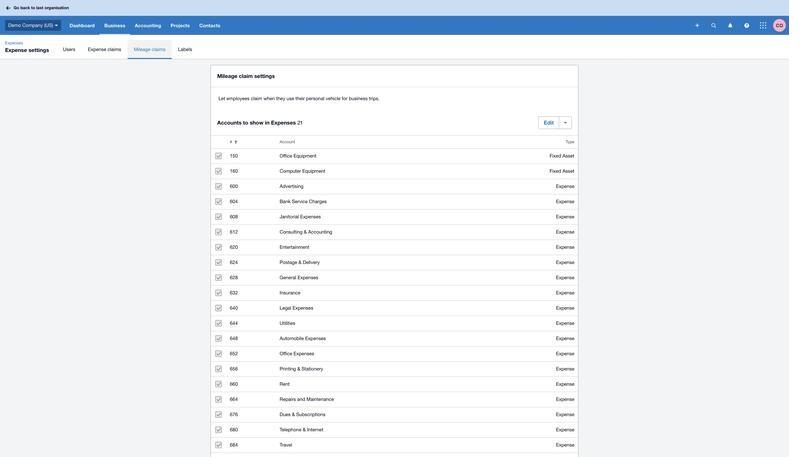 Task type: vqa. For each thing, say whether or not it's contained in the screenshot.
second Asset from the bottom of the page
yes



Task type: locate. For each thing, give the bounding box(es) containing it.
to
[[31, 5, 35, 10], [243, 119, 248, 126]]

0 horizontal spatial mileage
[[134, 47, 151, 52]]

expense for insurance
[[557, 290, 575, 295]]

1 office from the top
[[280, 153, 292, 158]]

claims
[[108, 47, 121, 52], [152, 47, 166, 52]]

organisation
[[45, 5, 69, 10]]

expenses right legal
[[293, 305, 314, 311]]

608
[[230, 214, 238, 219]]

2 asset from the top
[[563, 168, 575, 174]]

1 asset from the top
[[563, 153, 575, 158]]

1 horizontal spatial to
[[243, 119, 248, 126]]

printing & stationery
[[280, 366, 323, 371]]

settings for mileage claim settings
[[255, 73, 275, 79]]

demo company (us)
[[8, 22, 53, 28]]

projects button
[[166, 16, 195, 35]]

expense for travel
[[557, 442, 575, 448]]

expenses inside the expenses expense settings
[[5, 41, 23, 45]]

office down account
[[280, 153, 292, 158]]

for
[[342, 96, 348, 101]]

1 vertical spatial fixed asset
[[550, 168, 575, 174]]

asset for computer equipment
[[563, 168, 575, 174]]

1 horizontal spatial settings
[[255, 73, 275, 79]]

& right printing
[[298, 366, 301, 371]]

demo company (us) button
[[0, 16, 65, 35]]

0 horizontal spatial accounting
[[135, 23, 161, 28]]

labels button
[[172, 40, 199, 59]]

claims inside button
[[108, 47, 121, 52]]

claims down business dropdown button at the top of page
[[108, 47, 121, 52]]

0 horizontal spatial svg image
[[696, 23, 700, 27]]

accounting up the mileage claims on the left of page
[[135, 23, 161, 28]]

1 vertical spatial equipment
[[303, 168, 326, 174]]

0 vertical spatial office
[[280, 153, 292, 158]]

1 vertical spatial settings
[[255, 73, 275, 79]]

accounts
[[217, 119, 242, 126]]

1 claims from the left
[[108, 47, 121, 52]]

expenses for 628
[[298, 275, 319, 280]]

expenses right 'automobile'
[[306, 336, 326, 341]]

expense for entertainment
[[557, 244, 575, 250]]

640
[[230, 305, 238, 311]]

2 office from the top
[[280, 351, 292, 356]]

employees
[[227, 96, 250, 101]]

office for office expenses
[[280, 351, 292, 356]]

& left the internet
[[303, 427, 306, 432]]

janitorial expenses
[[280, 214, 321, 219]]

last
[[36, 5, 43, 10]]

automobile expenses
[[280, 336, 326, 341]]

fixed asset for office equipment
[[550, 153, 575, 158]]

1 fixed from the top
[[550, 153, 562, 158]]

1 horizontal spatial svg image
[[712, 23, 717, 28]]

1 fixed asset from the top
[[550, 153, 575, 158]]

& for printing
[[298, 366, 301, 371]]

0 vertical spatial accounting
[[135, 23, 161, 28]]

mileage up let
[[217, 73, 238, 79]]

expense claims button
[[82, 40, 128, 59]]

fixed asset
[[550, 153, 575, 158], [550, 168, 575, 174]]

automobile
[[280, 336, 304, 341]]

1 vertical spatial fixed
[[550, 168, 562, 174]]

svg image
[[6, 6, 10, 10], [761, 22, 767, 29], [729, 23, 733, 28], [745, 23, 750, 28], [55, 25, 58, 26]]

0 vertical spatial settings
[[29, 47, 49, 53]]

accounting
[[135, 23, 161, 28], [308, 229, 333, 235]]

co button
[[774, 16, 790, 35]]

accounts to show in expenses 21
[[217, 119, 303, 126]]

& left delivery
[[299, 260, 302, 265]]

624
[[230, 260, 238, 265]]

equipment down office equipment
[[303, 168, 326, 174]]

expenses for 640
[[293, 305, 314, 311]]

expenses down demo
[[5, 41, 23, 45]]

to inside banner
[[31, 5, 35, 10]]

1 vertical spatial office
[[280, 351, 292, 356]]

1 vertical spatial to
[[243, 119, 248, 126]]

internet
[[307, 427, 324, 432]]

2 fixed asset from the top
[[550, 168, 575, 174]]

claim up employees
[[239, 73, 253, 79]]

accounting button
[[130, 16, 166, 35]]

claims inside "button"
[[152, 47, 166, 52]]

0 horizontal spatial settings
[[29, 47, 49, 53]]

claims down 'accounting' "popup button"
[[152, 47, 166, 52]]

expense inside the expenses expense settings
[[5, 47, 27, 53]]

612
[[230, 229, 238, 235]]

svg image inside go back to last organisation link
[[6, 6, 10, 10]]

160
[[230, 168, 238, 174]]

expenses for 648
[[306, 336, 326, 341]]

settings inside the expenses expense settings
[[29, 47, 49, 53]]

mileage down 'accounting' "popup button"
[[134, 47, 151, 52]]

1 horizontal spatial mileage
[[217, 73, 238, 79]]

computer
[[280, 168, 301, 174]]

expenses down delivery
[[298, 275, 319, 280]]

mileage inside "button"
[[134, 47, 151, 52]]

1 horizontal spatial accounting
[[308, 229, 333, 235]]

entertainment
[[280, 244, 310, 250]]

expense for bank service charges
[[557, 199, 575, 204]]

& right consulting
[[304, 229, 307, 235]]

postage
[[280, 260, 297, 265]]

& for postage
[[299, 260, 302, 265]]

660
[[230, 381, 238, 387]]

fixed
[[550, 153, 562, 158], [550, 168, 562, 174]]

to left show
[[243, 119, 248, 126]]

expense claims
[[88, 47, 121, 52]]

group
[[57, 40, 790, 59]]

equipment up the 'computer equipment'
[[294, 153, 317, 158]]

claim
[[239, 73, 253, 79], [251, 96, 262, 101]]

settings for expenses expense settings
[[29, 47, 49, 53]]

office up printing
[[280, 351, 292, 356]]

0 vertical spatial mileage
[[134, 47, 151, 52]]

group containing users
[[57, 40, 790, 59]]

claim left when
[[251, 96, 262, 101]]

2 claims from the left
[[152, 47, 166, 52]]

equipment for office equipment
[[294, 153, 317, 158]]

0 vertical spatial equipment
[[294, 153, 317, 158]]

settings down demo company (us) 'popup button'
[[29, 47, 49, 53]]

bank service charges
[[280, 199, 327, 204]]

expenses
[[5, 41, 23, 45], [271, 119, 296, 126], [300, 214, 321, 219], [298, 275, 319, 280], [293, 305, 314, 311], [306, 336, 326, 341], [294, 351, 314, 356]]

let
[[219, 96, 225, 101]]

1 vertical spatial asset
[[563, 168, 575, 174]]

expenses up consulting & accounting
[[300, 214, 321, 219]]

0 vertical spatial fixed asset
[[550, 153, 575, 158]]

684
[[230, 442, 238, 448]]

expense for office expenses
[[557, 351, 575, 356]]

office for office equipment
[[280, 153, 292, 158]]

expenses down automobile expenses
[[294, 351, 314, 356]]

1 vertical spatial mileage
[[217, 73, 238, 79]]

0 horizontal spatial claims
[[108, 47, 121, 52]]

648
[[230, 336, 238, 341]]

when
[[264, 96, 275, 101]]

& right dues
[[292, 412, 295, 417]]

settings up when
[[255, 73, 275, 79]]

0 horizontal spatial to
[[31, 5, 35, 10]]

2 fixed from the top
[[550, 168, 562, 174]]

0 vertical spatial fixed
[[550, 153, 562, 158]]

legal
[[280, 305, 291, 311]]

go back to last organisation
[[14, 5, 69, 10]]

expense for automobile expenses
[[557, 336, 575, 341]]

expense for general expenses
[[557, 275, 575, 280]]

1 horizontal spatial claims
[[152, 47, 166, 52]]

expenses expense settings
[[5, 41, 49, 53]]

0 vertical spatial to
[[31, 5, 35, 10]]

svg image
[[712, 23, 717, 28], [696, 23, 700, 27]]

to left last
[[31, 5, 35, 10]]

0 vertical spatial asset
[[563, 153, 575, 158]]

consulting & accounting
[[280, 229, 333, 235]]

stationery
[[302, 366, 323, 371]]

fixed asset for computer equipment
[[550, 168, 575, 174]]

expense inside button
[[88, 47, 106, 52]]

their
[[296, 96, 305, 101]]

&
[[304, 229, 307, 235], [299, 260, 302, 265], [298, 366, 301, 371], [292, 412, 295, 417], [303, 427, 306, 432]]

use
[[287, 96, 294, 101]]

computer equipment
[[280, 168, 326, 174]]

mileage claim settings
[[217, 73, 275, 79]]

equipment
[[294, 153, 317, 158], [303, 168, 326, 174]]

accounting down janitorial expenses
[[308, 229, 333, 235]]

expense for janitorial expenses
[[557, 214, 575, 219]]

company
[[22, 22, 43, 28]]

banner
[[0, 0, 790, 35]]

type
[[566, 139, 575, 144]]

asset
[[563, 153, 575, 158], [563, 168, 575, 174]]

office
[[280, 153, 292, 158], [280, 351, 292, 356]]

business
[[349, 96, 368, 101]]

fixed for office equipment
[[550, 153, 562, 158]]

expense for rent
[[557, 381, 575, 387]]

expense
[[5, 47, 27, 53], [88, 47, 106, 52], [557, 184, 575, 189], [557, 199, 575, 204], [557, 214, 575, 219], [557, 229, 575, 235], [557, 244, 575, 250], [557, 260, 575, 265], [557, 275, 575, 280], [557, 290, 575, 295], [557, 305, 575, 311], [557, 320, 575, 326], [557, 336, 575, 341], [557, 351, 575, 356], [557, 366, 575, 371], [557, 381, 575, 387], [557, 396, 575, 402], [557, 412, 575, 417], [557, 427, 575, 432], [557, 442, 575, 448]]

settings
[[29, 47, 49, 53], [255, 73, 275, 79]]



Task type: describe. For each thing, give the bounding box(es) containing it.
repairs
[[280, 396, 296, 402]]

printing
[[280, 366, 296, 371]]

dashboard
[[70, 23, 95, 28]]

let employees claim when they use their personal vehicle for business trips.
[[219, 96, 380, 101]]

legal expenses
[[280, 305, 314, 311]]

and
[[297, 396, 306, 402]]

#
[[230, 139, 232, 144]]

mileage claims button
[[128, 40, 172, 59]]

dues & subscriptions
[[280, 412, 326, 417]]

advertising
[[280, 184, 304, 189]]

664
[[230, 396, 238, 402]]

680
[[230, 427, 238, 432]]

projects
[[171, 23, 190, 28]]

fixed for computer equipment
[[550, 168, 562, 174]]

account
[[280, 139, 295, 144]]

expense for utilities
[[557, 320, 575, 326]]

150
[[230, 153, 238, 158]]

go back to last organisation link
[[4, 2, 73, 14]]

demo
[[8, 22, 21, 28]]

telephone
[[280, 427, 302, 432]]

claims for mileage claims
[[152, 47, 166, 52]]

expenses right in
[[271, 119, 296, 126]]

expenses link
[[3, 40, 26, 46]]

& for consulting
[[304, 229, 307, 235]]

consulting
[[280, 229, 303, 235]]

652
[[230, 351, 238, 356]]

go
[[14, 5, 19, 10]]

business
[[104, 23, 125, 28]]

edit
[[544, 119, 554, 126]]

labels
[[178, 47, 192, 52]]

expense for printing & stationery
[[557, 366, 575, 371]]

& for telephone
[[303, 427, 306, 432]]

expense for repairs and maintenance
[[557, 396, 575, 402]]

mileage claims
[[134, 47, 166, 52]]

account button
[[276, 136, 475, 148]]

banner containing co
[[0, 0, 790, 35]]

604
[[230, 199, 238, 204]]

rent
[[280, 381, 290, 387]]

general
[[280, 275, 297, 280]]

676
[[230, 412, 238, 417]]

edit button
[[539, 116, 560, 129]]

contacts
[[200, 23, 220, 28]]

632
[[230, 290, 238, 295]]

dues
[[280, 412, 291, 417]]

co
[[777, 22, 784, 28]]

expense for advertising
[[557, 184, 575, 189]]

628
[[230, 275, 238, 280]]

janitorial
[[280, 214, 299, 219]]

vehicle
[[326, 96, 341, 101]]

subscriptions
[[297, 412, 326, 417]]

telephone & internet
[[280, 427, 324, 432]]

mileage claims option
[[128, 40, 172, 59]]

expenses for 652
[[294, 351, 314, 356]]

accounting inside "popup button"
[[135, 23, 161, 28]]

mileage for mileage claims
[[134, 47, 151, 52]]

office expenses
[[280, 351, 314, 356]]

delivery
[[303, 260, 320, 265]]

expense for telephone & internet
[[557, 427, 575, 432]]

0 vertical spatial claim
[[239, 73, 253, 79]]

trips.
[[369, 96, 380, 101]]

repairs and maintenance
[[280, 396, 334, 402]]

expense for legal expenses
[[557, 305, 575, 311]]

1 vertical spatial accounting
[[308, 229, 333, 235]]

show
[[250, 119, 264, 126]]

600
[[230, 184, 238, 189]]

in
[[265, 119, 270, 126]]

users
[[63, 47, 75, 52]]

dashboard link
[[65, 16, 100, 35]]

equipment for computer equipment
[[303, 168, 326, 174]]

general expenses
[[280, 275, 319, 280]]

contacts button
[[195, 16, 225, 35]]

postage & delivery
[[280, 260, 320, 265]]

type button
[[475, 136, 584, 148]]

620
[[230, 244, 238, 250]]

& for dues
[[292, 412, 295, 417]]

personal
[[306, 96, 325, 101]]

bank
[[280, 199, 291, 204]]

business button
[[100, 16, 130, 35]]

they
[[276, 96, 286, 101]]

maintenance
[[307, 396, 334, 402]]

1 vertical spatial claim
[[251, 96, 262, 101]]

back
[[20, 5, 30, 10]]

insurance
[[280, 290, 301, 295]]

expense for dues & subscriptions
[[557, 412, 575, 417]]

claims for expense claims
[[108, 47, 121, 52]]

expenses for 608
[[300, 214, 321, 219]]

mileage for mileage claim settings
[[217, 73, 238, 79]]

svg image inside demo company (us) 'popup button'
[[55, 25, 58, 26]]

656
[[230, 366, 238, 371]]

644
[[230, 320, 238, 326]]

expense for consulting & accounting
[[557, 229, 575, 235]]

service
[[292, 199, 308, 204]]

asset for office equipment
[[563, 153, 575, 158]]

# button
[[226, 136, 276, 148]]

expense for postage & delivery
[[557, 260, 575, 265]]



